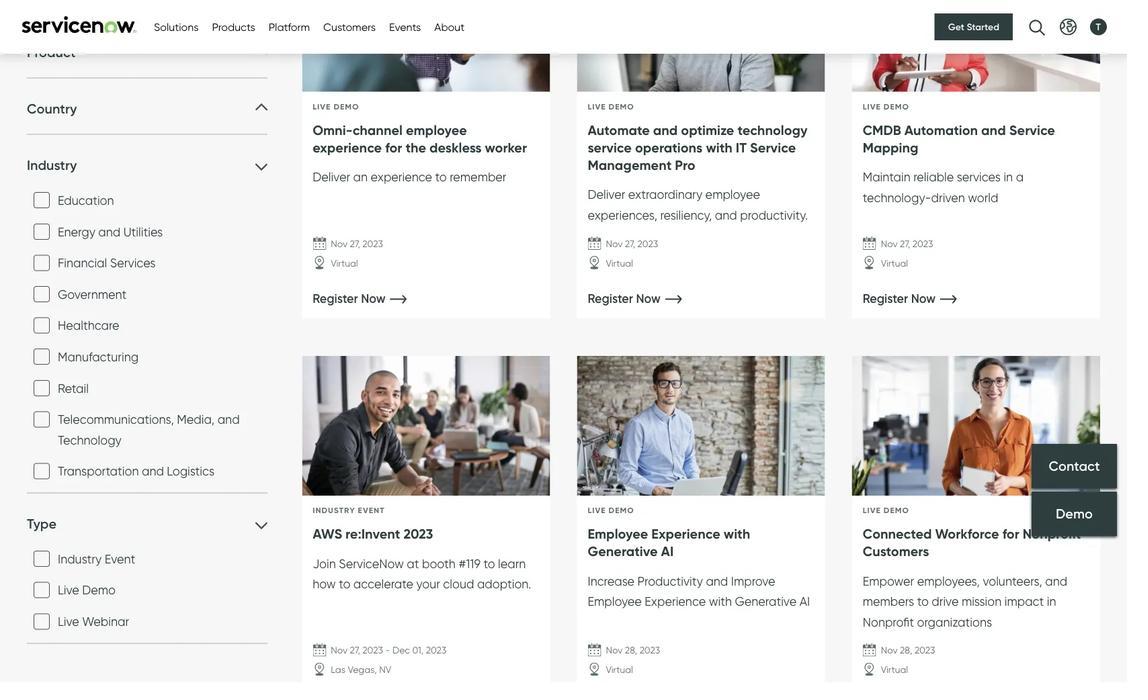 Task type: vqa. For each thing, say whether or not it's contained in the screenshot.
a
yes



Task type: locate. For each thing, give the bounding box(es) containing it.
with down optimize
[[706, 140, 733, 156]]

and right media,
[[218, 412, 240, 427]]

0 vertical spatial industry event
[[313, 506, 385, 516]]

government
[[58, 287, 127, 302]]

27,
[[350, 238, 360, 250], [625, 238, 635, 250], [900, 238, 910, 250], [350, 645, 360, 657]]

and left logistics
[[142, 464, 164, 479]]

employee for deskless
[[406, 122, 467, 139]]

omni-
[[313, 122, 353, 139]]

virtual for omni-channel employee experience for the deskless worker
[[331, 258, 358, 269]]

webinar
[[82, 615, 129, 629]]

industry
[[27, 157, 77, 174], [313, 506, 355, 516], [58, 552, 102, 567]]

2 vertical spatial industry
[[58, 552, 102, 567]]

channel
[[353, 122, 403, 139]]

employees,
[[917, 574, 980, 589]]

employee up increase
[[588, 526, 648, 543]]

experience
[[652, 526, 721, 543], [645, 595, 706, 610]]

at
[[407, 557, 419, 572]]

1 horizontal spatial service
[[1010, 122, 1055, 139]]

energy and utilities option
[[34, 224, 50, 240]]

live for connected workforce for nonprofit customers
[[863, 506, 881, 516]]

industry event for re:invent
[[313, 506, 385, 516]]

1 vertical spatial employee
[[588, 595, 642, 610]]

nonprofit inside empower employees, volunteers, and members to drive mission impact in nonprofit organizations
[[863, 615, 914, 630]]

0 horizontal spatial nonprofit
[[863, 615, 914, 630]]

#119
[[459, 557, 481, 572]]

event for demo
[[105, 552, 135, 567]]

employee up deskless
[[406, 122, 467, 139]]

accelerate
[[353, 577, 413, 592]]

country
[[27, 101, 77, 117]]

0 vertical spatial service
[[1010, 122, 1055, 139]]

service inside cmdb automation and service mapping
[[1010, 122, 1055, 139]]

and inside automate and optimize technology service operations with it service management pro
[[653, 122, 678, 139]]

1 horizontal spatial nonprofit
[[1023, 526, 1081, 543]]

0 horizontal spatial nov 28, 2023
[[606, 645, 660, 657]]

industry event
[[313, 506, 385, 516], [58, 552, 135, 567]]

0 horizontal spatial in
[[1004, 170, 1013, 185]]

nov 27, 2023 down an
[[331, 238, 383, 250]]

to down deskless
[[435, 170, 447, 185]]

demo up connected
[[884, 506, 910, 516]]

2 nov 27, 2023 from the left
[[606, 238, 658, 250]]

1 vertical spatial industry
[[313, 506, 355, 516]]

and right volunteers,
[[1046, 574, 1068, 589]]

financial services
[[58, 256, 156, 271]]

0 horizontal spatial event
[[105, 552, 135, 567]]

1 vertical spatial employee
[[706, 188, 760, 202]]

employee up "productivity."
[[706, 188, 760, 202]]

0 vertical spatial in
[[1004, 170, 1013, 185]]

media,
[[177, 412, 215, 427]]

ai inside employee experience with generative ai
[[661, 544, 674, 561]]

0 vertical spatial with
[[706, 140, 733, 156]]

in
[[1004, 170, 1013, 185], [1047, 595, 1056, 610]]

live demo for connected
[[863, 506, 910, 516]]

27, down an
[[350, 238, 360, 250]]

live demo for automate
[[588, 102, 635, 112]]

0 vertical spatial experience
[[652, 526, 721, 543]]

productivity
[[638, 574, 703, 589]]

0 vertical spatial employee
[[588, 526, 648, 543]]

demo up automate
[[609, 102, 635, 112]]

1 nov 27, 2023 from the left
[[331, 238, 383, 250]]

drive
[[932, 595, 959, 610]]

for left the
[[385, 140, 402, 156]]

industry up education option
[[27, 157, 77, 174]]

virtual for employee experience with generative ai
[[606, 665, 633, 676]]

in inside empower employees, volunteers, and members to drive mission impact in nonprofit organizations
[[1047, 595, 1056, 610]]

27, down experiences,
[[625, 238, 635, 250]]

industry up aws
[[313, 506, 355, 516]]

0 vertical spatial generative
[[588, 544, 658, 561]]

retail option
[[34, 380, 50, 396]]

and up operations
[[653, 122, 678, 139]]

experiences,
[[588, 208, 657, 223]]

1 horizontal spatial nov 27, 2023
[[606, 238, 658, 250]]

industry event up aws
[[313, 506, 385, 516]]

experience down omni-
[[313, 140, 382, 156]]

1 vertical spatial with
[[724, 526, 750, 543]]

with down 'improve'
[[709, 595, 732, 610]]

nov for connected workforce for nonprofit customers
[[881, 645, 898, 657]]

demo for automate
[[609, 102, 635, 112]]

customers down connected
[[863, 544, 929, 561]]

dec
[[393, 645, 410, 657]]

experience inside employee experience with generative ai
[[652, 526, 721, 543]]

2 vertical spatial with
[[709, 595, 732, 610]]

event down type dropdown button
[[105, 552, 135, 567]]

and inside cmdb automation and service mapping
[[982, 122, 1006, 139]]

manufacturing option
[[34, 349, 50, 365]]

event up re:invent
[[358, 506, 385, 516]]

products button
[[212, 19, 255, 35]]

01,
[[412, 645, 424, 657]]

volunteers,
[[983, 574, 1043, 589]]

operations
[[635, 140, 703, 156]]

live demo for employee
[[588, 506, 635, 516]]

get started
[[948, 21, 1000, 33]]

live webinar option
[[34, 614, 50, 630]]

0 horizontal spatial generative
[[588, 544, 658, 561]]

with inside employee experience with generative ai
[[724, 526, 750, 543]]

demo up employee experience with generative ai
[[609, 506, 635, 516]]

live for omni-channel employee experience for the deskless worker
[[313, 102, 331, 112]]

0 vertical spatial for
[[385, 140, 402, 156]]

in left the a
[[1004, 170, 1013, 185]]

type
[[27, 516, 56, 533]]

virtual
[[331, 258, 358, 269], [606, 258, 633, 269], [881, 258, 908, 269], [606, 665, 633, 676], [881, 665, 908, 676]]

1 horizontal spatial ai
[[800, 595, 810, 610]]

1 horizontal spatial industry event
[[313, 506, 385, 516]]

transportation and logistics option
[[34, 464, 50, 480]]

nov 27, 2023                                                          -                             dec 01, 2023
[[331, 645, 447, 657]]

deskless
[[430, 140, 482, 156]]

1 vertical spatial deliver
[[588, 188, 625, 202]]

live demo
[[313, 102, 359, 112], [588, 102, 635, 112], [863, 102, 910, 112], [588, 506, 635, 516], [863, 506, 910, 516], [58, 583, 116, 598]]

with up 'improve'
[[724, 526, 750, 543]]

0 horizontal spatial ai
[[661, 544, 674, 561]]

1 vertical spatial customers
[[863, 544, 929, 561]]

for inside omni-channel employee experience for the deskless worker
[[385, 140, 402, 156]]

demo for connected
[[884, 506, 910, 516]]

live demo up employee experience with generative ai
[[588, 506, 635, 516]]

and up 'services' at the right top
[[982, 122, 1006, 139]]

customers left events
[[323, 20, 376, 33]]

transportation and logistics
[[58, 464, 214, 479]]

1 horizontal spatial generative
[[735, 595, 797, 610]]

organizations
[[917, 615, 992, 630]]

0 horizontal spatial service
[[750, 140, 796, 156]]

nonprofit
[[1023, 526, 1081, 543], [863, 615, 914, 630]]

0 vertical spatial ai
[[661, 544, 674, 561]]

nov for automate and optimize technology service operations with it service management pro
[[606, 238, 623, 250]]

deliver
[[313, 170, 350, 185], [588, 188, 625, 202]]

nov 28, 2023 for customers
[[881, 645, 935, 657]]

service up the a
[[1010, 122, 1055, 139]]

0 vertical spatial employee
[[406, 122, 467, 139]]

1 vertical spatial generative
[[735, 595, 797, 610]]

0 vertical spatial event
[[358, 506, 385, 516]]

live demo option
[[34, 583, 50, 599]]

nov 27, 2023 down technology-
[[881, 238, 933, 250]]

0 vertical spatial industry
[[27, 157, 77, 174]]

automation
[[905, 122, 978, 139]]

27, for mapping
[[900, 238, 910, 250]]

0 horizontal spatial industry event
[[58, 552, 135, 567]]

deliver up experiences,
[[588, 188, 625, 202]]

nov 28, 2023 for ai
[[606, 645, 660, 657]]

industry event right industry event option
[[58, 552, 135, 567]]

to right #119
[[484, 557, 495, 572]]

employee inside omni-channel employee experience for the deskless worker
[[406, 122, 467, 139]]

with inside increase productivity and improve employee experience with generative ai
[[709, 595, 732, 610]]

employee experience with generative ai
[[588, 526, 750, 561]]

customers button
[[323, 19, 376, 35]]

service
[[1010, 122, 1055, 139], [750, 140, 796, 156]]

1 vertical spatial experience
[[371, 170, 432, 185]]

automate and optimize technology service operations with it service management pro
[[588, 122, 808, 174]]

product
[[27, 44, 76, 61]]

nonprofit down members
[[863, 615, 914, 630]]

aws re:invent 2023
[[313, 526, 433, 543]]

adoption.
[[477, 577, 531, 592]]

0 horizontal spatial 28,
[[625, 645, 637, 657]]

demo up omni-
[[334, 102, 359, 112]]

28, for ai
[[625, 645, 637, 657]]

in inside maintain reliable services in a technology-driven world
[[1004, 170, 1013, 185]]

1 nov 28, 2023 from the left
[[606, 645, 660, 657]]

learn
[[498, 557, 526, 572]]

2 28, from the left
[[900, 645, 913, 657]]

telecommunications, media, and technology option
[[34, 412, 50, 428]]

refine
[[27, 0, 73, 21]]

live demo up automate
[[588, 102, 635, 112]]

deliver left an
[[313, 170, 350, 185]]

country button
[[27, 100, 268, 118]]

with inside automate and optimize technology service operations with it service management pro
[[706, 140, 733, 156]]

2 employee from the top
[[588, 595, 642, 610]]

financial services option
[[34, 255, 50, 271]]

ai
[[661, 544, 674, 561], [800, 595, 810, 610]]

experience
[[313, 140, 382, 156], [371, 170, 432, 185]]

0 vertical spatial nonprofit
[[1023, 526, 1081, 543]]

0 vertical spatial deliver
[[313, 170, 350, 185]]

2 horizontal spatial nov 27, 2023
[[881, 238, 933, 250]]

in right impact in the bottom of the page
[[1047, 595, 1056, 610]]

employee inside increase productivity and improve employee experience with generative ai
[[588, 595, 642, 610]]

and right resiliency,
[[715, 208, 737, 223]]

deliver inside deliver extraordinary employee experiences, resiliency, and productivity.
[[588, 188, 625, 202]]

started
[[967, 21, 1000, 33]]

2 nov 28, 2023 from the left
[[881, 645, 935, 657]]

1 vertical spatial in
[[1047, 595, 1056, 610]]

0 horizontal spatial deliver
[[313, 170, 350, 185]]

-
[[385, 645, 390, 657]]

live demo up cmdb
[[863, 102, 910, 112]]

0 horizontal spatial for
[[385, 140, 402, 156]]

event
[[358, 506, 385, 516], [105, 552, 135, 567]]

nov for omni-channel employee experience for the deskless worker
[[331, 238, 348, 250]]

1 vertical spatial service
[[750, 140, 796, 156]]

employee down increase
[[588, 595, 642, 610]]

experience down the
[[371, 170, 432, 185]]

for right the workforce
[[1003, 526, 1020, 543]]

experience inside increase productivity and improve employee experience with generative ai
[[645, 595, 706, 610]]

demo up cmdb
[[884, 102, 910, 112]]

1 vertical spatial event
[[105, 552, 135, 567]]

nov for cmdb automation and service mapping
[[881, 238, 898, 250]]

1 horizontal spatial employee
[[706, 188, 760, 202]]

nonprofit up volunteers,
[[1023, 526, 1081, 543]]

to inside empower employees, volunteers, and members to drive mission impact in nonprofit organizations
[[917, 595, 929, 610]]

1 horizontal spatial nov 28, 2023
[[881, 645, 935, 657]]

and left 'improve'
[[706, 574, 728, 589]]

services
[[110, 256, 156, 271]]

demo
[[334, 102, 359, 112], [609, 102, 635, 112], [884, 102, 910, 112], [609, 506, 635, 516], [884, 506, 910, 516], [82, 583, 116, 598]]

1 vertical spatial industry event
[[58, 552, 135, 567]]

employee
[[588, 526, 648, 543], [588, 595, 642, 610]]

resiliency,
[[660, 208, 712, 223]]

0 vertical spatial experience
[[313, 140, 382, 156]]

0 horizontal spatial nov 27, 2023
[[331, 238, 383, 250]]

experience down productivity at the bottom right
[[645, 595, 706, 610]]

and inside telecommunications, media, and technology
[[218, 412, 240, 427]]

ai inside increase productivity and improve employee experience with generative ai
[[800, 595, 810, 610]]

to left drive in the right bottom of the page
[[917, 595, 929, 610]]

nov 27, 2023 for the
[[331, 238, 383, 250]]

nov 27, 2023 down experiences,
[[606, 238, 658, 250]]

about
[[435, 20, 465, 33]]

1 vertical spatial nonprofit
[[863, 615, 914, 630]]

industry right industry event option
[[58, 552, 102, 567]]

1 28, from the left
[[625, 645, 637, 657]]

with for optimize
[[706, 140, 733, 156]]

automate
[[588, 122, 650, 139]]

experience up productivity at the bottom right
[[652, 526, 721, 543]]

pro
[[675, 157, 696, 174]]

nov 27, 2023
[[331, 238, 383, 250], [606, 238, 658, 250], [881, 238, 933, 250]]

to right the how
[[339, 577, 350, 592]]

live
[[313, 102, 331, 112], [588, 102, 606, 112], [863, 102, 881, 112], [588, 506, 606, 516], [863, 506, 881, 516], [58, 583, 79, 598], [58, 615, 79, 629]]

employee inside deliver extraordinary employee experiences, resiliency, and productivity.
[[706, 188, 760, 202]]

1 horizontal spatial for
[[1003, 526, 1020, 543]]

1 horizontal spatial 28,
[[900, 645, 913, 657]]

service down technology
[[750, 140, 796, 156]]

generative up increase
[[588, 544, 658, 561]]

1 horizontal spatial in
[[1047, 595, 1056, 610]]

1 vertical spatial ai
[[800, 595, 810, 610]]

1 horizontal spatial event
[[358, 506, 385, 516]]

live demo up connected
[[863, 506, 910, 516]]

1 employee from the top
[[588, 526, 648, 543]]

for
[[385, 140, 402, 156], [1003, 526, 1020, 543]]

0 vertical spatial customers
[[323, 20, 376, 33]]

get started link
[[935, 13, 1013, 40]]

1 vertical spatial experience
[[645, 595, 706, 610]]

deliver extraordinary employee experiences, resiliency, and productivity.
[[588, 188, 808, 223]]

live demo up omni-
[[313, 102, 359, 112]]

2023 for employee experience with generative ai
[[640, 645, 660, 657]]

0 horizontal spatial employee
[[406, 122, 467, 139]]

generative
[[588, 544, 658, 561], [735, 595, 797, 610]]

generative down 'improve'
[[735, 595, 797, 610]]

transportation
[[58, 464, 139, 479]]

27, down technology-
[[900, 238, 910, 250]]

live demo for omni-
[[313, 102, 359, 112]]

demo for omni-
[[334, 102, 359, 112]]

1 horizontal spatial customers
[[863, 544, 929, 561]]

1 vertical spatial for
[[1003, 526, 1020, 543]]

1 horizontal spatial deliver
[[588, 188, 625, 202]]

27, up las vegas, nv
[[350, 645, 360, 657]]

to
[[435, 170, 447, 185], [484, 557, 495, 572], [339, 577, 350, 592], [917, 595, 929, 610]]

and up financial services
[[98, 224, 121, 239]]

deliver for omni-channel employee experience for the deskless worker
[[313, 170, 350, 185]]

and
[[653, 122, 678, 139], [982, 122, 1006, 139], [715, 208, 737, 223], [98, 224, 121, 239], [218, 412, 240, 427], [142, 464, 164, 479], [706, 574, 728, 589], [1046, 574, 1068, 589]]

nov for employee experience with generative ai
[[606, 645, 623, 657]]



Task type: describe. For each thing, give the bounding box(es) containing it.
remember
[[450, 170, 507, 185]]

cmdb automation and service mapping
[[863, 122, 1055, 156]]

utilities
[[124, 224, 163, 239]]

a
[[1016, 170, 1024, 185]]

join servicenow at booth #119 to learn how to accelerate your cloud adoption.
[[313, 557, 531, 592]]

live demo for cmdb
[[863, 102, 910, 112]]

nov for aws re:invent 2023
[[331, 645, 348, 657]]

vegas,
[[348, 665, 377, 676]]

product button
[[27, 44, 268, 61]]

healthcare option
[[34, 318, 50, 334]]

2023 for omni-channel employee experience for the deskless worker
[[363, 238, 383, 250]]

and inside increase productivity and improve employee experience with generative ai
[[706, 574, 728, 589]]

industry event for demo
[[58, 552, 135, 567]]

solutions
[[154, 20, 199, 33]]

get
[[948, 21, 965, 33]]

increase
[[588, 574, 635, 589]]

driven
[[932, 191, 965, 205]]

products
[[212, 20, 255, 33]]

27, for for
[[350, 238, 360, 250]]

platform button
[[269, 19, 310, 35]]

technology
[[58, 433, 122, 448]]

education option
[[34, 192, 50, 209]]

extraordinary
[[628, 188, 703, 202]]

retail
[[58, 381, 89, 396]]

industry for aws re:invent 2023
[[313, 506, 355, 516]]

live for employee experience with generative ai
[[588, 506, 606, 516]]

energy
[[58, 224, 95, 239]]

platform
[[269, 20, 310, 33]]

nonprofit inside connected workforce for nonprofit customers
[[1023, 526, 1081, 543]]

manufacturing
[[58, 350, 139, 364]]

technology
[[738, 122, 808, 139]]

2023 for cmdb automation and service mapping
[[913, 238, 933, 250]]

healthcare
[[58, 318, 119, 333]]

nov 27, 2023 for operations
[[606, 238, 658, 250]]

live webinar
[[58, 615, 129, 629]]

industry for live demo
[[58, 552, 102, 567]]

optimize
[[681, 122, 734, 139]]

27, for service
[[625, 238, 635, 250]]

telecommunications, media, and technology
[[58, 412, 240, 448]]

for inside connected workforce for nonprofit customers
[[1003, 526, 1020, 543]]

servicenow image
[[20, 16, 138, 33]]

demo for cmdb
[[884, 102, 910, 112]]

deliver for automate and optimize technology service operations with it service management pro
[[588, 188, 625, 202]]

services
[[957, 170, 1001, 185]]

events button
[[389, 19, 421, 35]]

virtual for connected workforce for nonprofit customers
[[881, 665, 908, 676]]

world
[[968, 191, 999, 205]]

virtual for cmdb automation and service mapping
[[881, 258, 908, 269]]

nv
[[379, 665, 391, 676]]

employee for productivity.
[[706, 188, 760, 202]]

logistics
[[167, 464, 214, 479]]

servicenow
[[339, 557, 404, 572]]

your
[[416, 577, 440, 592]]

energy and utilities
[[58, 224, 163, 239]]

virtual for automate and optimize technology service operations with it service management pro
[[606, 258, 633, 269]]

empower
[[863, 574, 914, 589]]

refine by:
[[27, 0, 99, 21]]

deliver an experience to remember
[[313, 170, 507, 185]]

demo for employee
[[609, 506, 635, 516]]

and inside deliver extraordinary employee experiences, resiliency, and productivity.
[[715, 208, 737, 223]]

maintain reliable services in a technology-driven world
[[863, 170, 1024, 205]]

maintain
[[863, 170, 911, 185]]

live for automate and optimize technology service operations with it service management pro
[[588, 102, 606, 112]]

solutions button
[[154, 19, 199, 35]]

generative inside increase productivity and improve employee experience with generative ai
[[735, 595, 797, 610]]

experience inside omni-channel employee experience for the deskless worker
[[313, 140, 382, 156]]

generative inside employee experience with generative ai
[[588, 544, 658, 561]]

with for and
[[709, 595, 732, 610]]

28, for customers
[[900, 645, 913, 657]]

how
[[313, 577, 336, 592]]

type button
[[27, 516, 268, 533]]

technology-
[[863, 191, 932, 205]]

las vegas, nv
[[331, 665, 391, 676]]

and inside empower employees, volunteers, and members to drive mission impact in nonprofit organizations
[[1046, 574, 1068, 589]]

2023 for automate and optimize technology service operations with it service management pro
[[638, 238, 658, 250]]

by:
[[77, 0, 99, 21]]

connected
[[863, 526, 932, 543]]

cmdb
[[863, 122, 901, 139]]

industry button
[[27, 157, 268, 174]]

employee inside employee experience with generative ai
[[588, 526, 648, 543]]

mission
[[962, 595, 1002, 610]]

it
[[736, 140, 747, 156]]

join
[[313, 557, 336, 572]]

workforce
[[936, 526, 999, 543]]

event for re:invent
[[358, 506, 385, 516]]

live demo up live webinar
[[58, 583, 116, 598]]

demo up live webinar
[[82, 583, 116, 598]]

3 nov 27, 2023 from the left
[[881, 238, 933, 250]]

financial
[[58, 256, 107, 271]]

reliable
[[914, 170, 954, 185]]

the
[[406, 140, 426, 156]]

2023 for connected workforce for nonprofit customers
[[915, 645, 935, 657]]

las
[[331, 665, 346, 676]]

industry inside "dropdown button"
[[27, 157, 77, 174]]

customers inside connected workforce for nonprofit customers
[[863, 544, 929, 561]]

omni-channel employee experience for the deskless worker
[[313, 122, 527, 156]]

service inside automate and optimize technology service operations with it service management pro
[[750, 140, 796, 156]]

telecommunications,
[[58, 412, 174, 427]]

empower employees, volunteers, and members to drive mission impact in nonprofit organizations
[[863, 574, 1068, 630]]

an
[[353, 170, 368, 185]]

government option
[[34, 286, 50, 303]]

live for cmdb automation and service mapping
[[863, 102, 881, 112]]

worker
[[485, 140, 527, 156]]

industry event option
[[34, 551, 50, 567]]

increase productivity and improve employee experience with generative ai
[[588, 574, 810, 610]]

2023 for aws re:invent 2023
[[363, 645, 383, 657]]

booth
[[422, 557, 456, 572]]

events
[[389, 20, 421, 33]]

service
[[588, 140, 632, 156]]

aws
[[313, 526, 342, 543]]

re:invent
[[346, 526, 400, 543]]

education
[[58, 193, 114, 208]]

impact
[[1005, 595, 1044, 610]]

mapping
[[863, 140, 919, 156]]

0 horizontal spatial customers
[[323, 20, 376, 33]]



